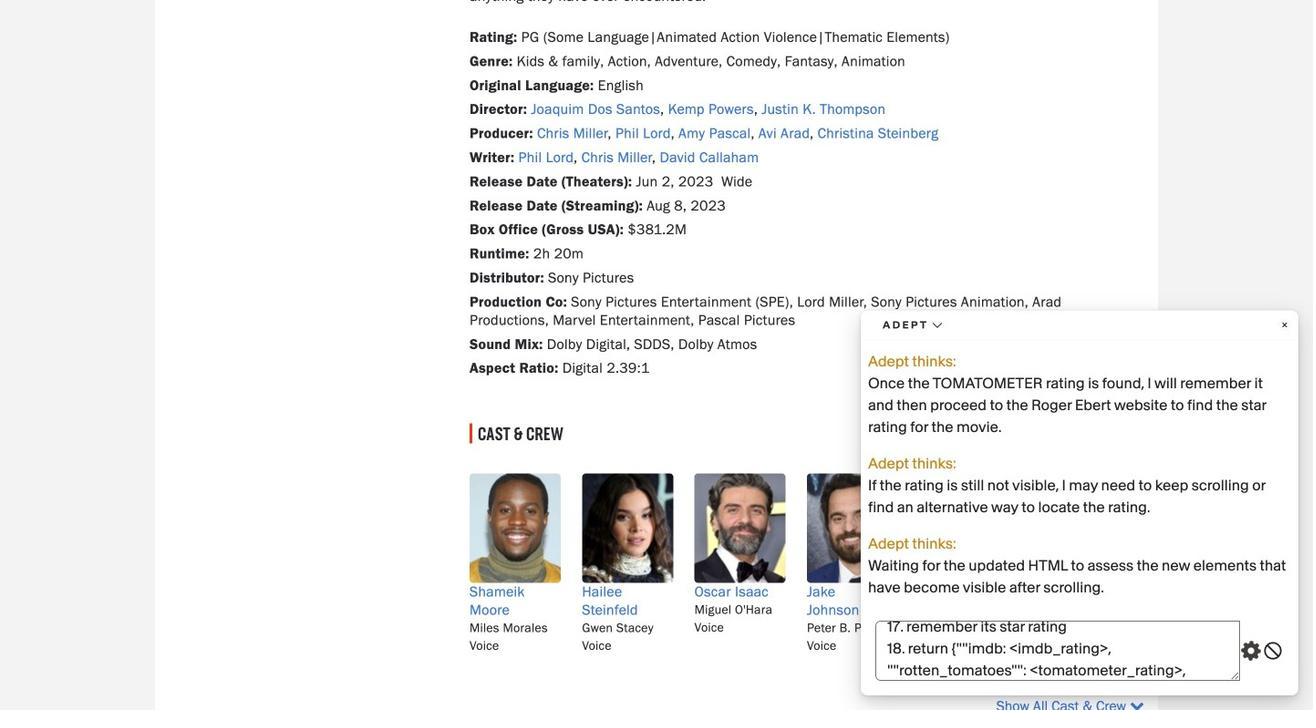 Task type: locate. For each thing, give the bounding box(es) containing it.
jake johnson image
[[807, 474, 898, 583]]

hailee steinfeld image
[[582, 474, 673, 583]]

issa rae image
[[920, 474, 1011, 583]]

shameik moore image
[[470, 474, 561, 583]]

daniel kaluuya image
[[1032, 474, 1123, 583]]



Task type: describe. For each thing, give the bounding box(es) containing it.
oscar isaac image
[[695, 474, 786, 583]]



Task type: vqa. For each thing, say whether or not it's contained in the screenshot.
'Jake Johnson' IMAGE
yes



